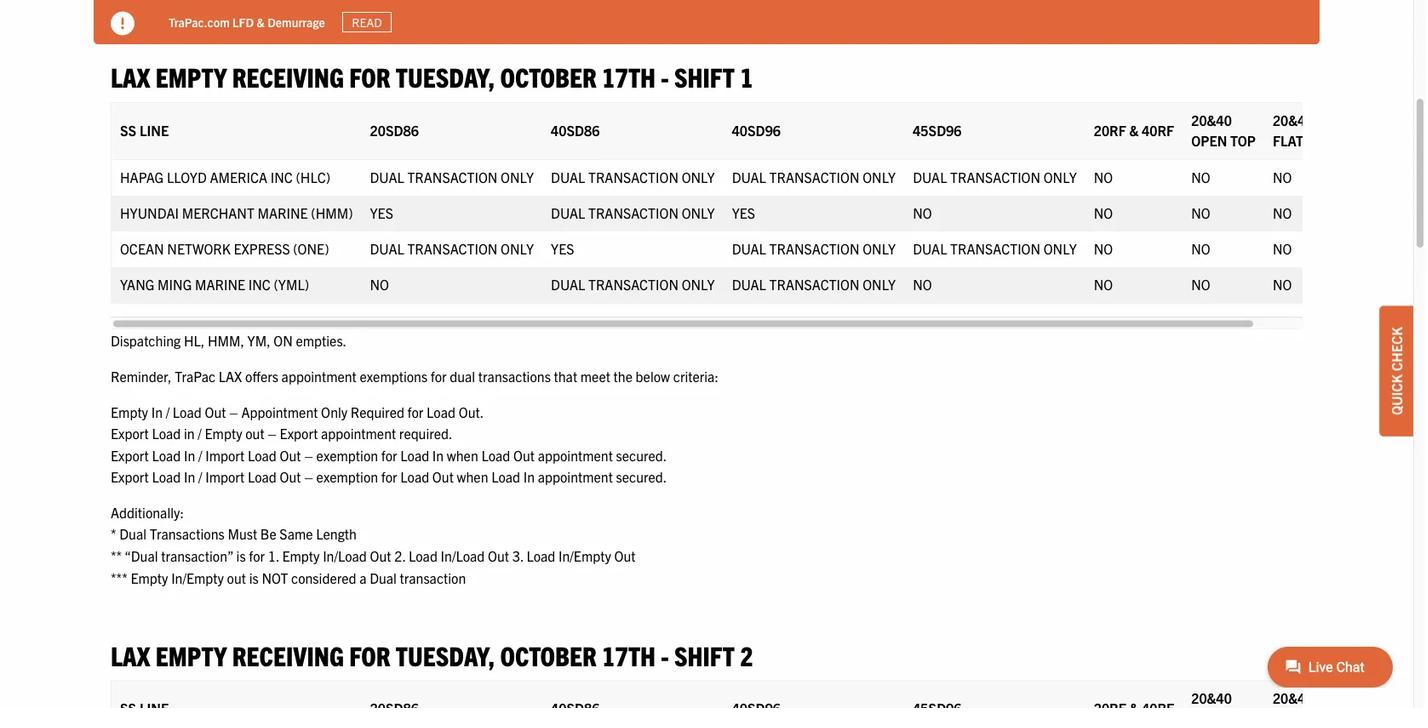 Task type: vqa. For each thing, say whether or not it's contained in the screenshot.
the top the Reminder, TraPac LAX offers appointment exemptions for dual transactions that meet the below criteria:
no



Task type: locate. For each thing, give the bounding box(es) containing it.
inc for (yml)
[[248, 276, 271, 293]]

chassis left under
[[628, 14, 666, 29]]

import down appointment
[[205, 447, 245, 464]]

& right 20rf
[[1130, 122, 1139, 139]]

1 17th from the top
[[602, 60, 656, 93]]

when
[[447, 447, 478, 464], [457, 469, 488, 486]]

dual
[[119, 526, 146, 543], [370, 570, 397, 587]]

ming
[[158, 276, 192, 293]]

in/empty right 3.
[[559, 548, 611, 565]]

0 vertical spatial the
[[583, 14, 600, 29]]

0 vertical spatial tuesday,
[[396, 60, 495, 93]]

0 vertical spatial &
[[257, 14, 265, 29]]

1 vertical spatial in
[[184, 425, 195, 442]]

october for 1
[[500, 60, 597, 93]]

2 receiving from the top
[[232, 639, 344, 672]]

0 horizontal spatial &
[[257, 14, 265, 29]]

when down the out.
[[457, 469, 488, 486]]

-
[[530, 14, 534, 29], [826, 14, 830, 29], [661, 60, 669, 93], [661, 639, 669, 672]]

1 tuesday, from the top
[[396, 60, 495, 93]]

receiving down not
[[232, 639, 344, 672]]

2 october from the top
[[500, 639, 597, 672]]

the right meet
[[614, 368, 633, 385]]

1 with from the left
[[235, 14, 257, 29]]

0 horizontal spatial the
[[583, 14, 600, 29]]

a right lfd
[[259, 14, 266, 29]]

transaction inside additionally: * dual transactions must be same length ** "dual transaction" is for 1. empty in/load out 2. load in/load out 3. load in/empty out *** empty in/empty out is not considered a dual transaction
[[400, 570, 466, 587]]

20&40 inside '20&40 flat rack'
[[1273, 112, 1314, 129]]

1 vertical spatial receiving
[[232, 639, 344, 672]]

empty
[[156, 60, 227, 93], [156, 639, 227, 672]]

import
[[205, 447, 245, 464], [205, 469, 245, 486]]

in/load down length
[[323, 548, 367, 565]]

2 empty from the top
[[156, 639, 227, 672]]

for
[[349, 60, 390, 93], [349, 639, 390, 672]]

flat
[[1273, 132, 1304, 149]]

marine
[[258, 204, 308, 221], [195, 276, 245, 293]]

exemption up length
[[316, 469, 378, 486]]

1 chassis from the left
[[194, 14, 232, 29]]

hapag lloyd america inc (hlc)
[[120, 169, 330, 186]]

inc left (yml)
[[248, 276, 271, 293]]

is
[[236, 548, 246, 565], [249, 570, 259, 587]]

1 vertical spatial exemption
[[316, 469, 378, 486]]

chassis
[[194, 14, 232, 29], [451, 14, 489, 29], [628, 14, 666, 29]]

1 vertical spatial a
[[360, 570, 367, 587]]

1 vertical spatial &
[[1130, 122, 1139, 139]]

0 vertical spatial transaction
[[301, 14, 360, 29]]

& right lfd
[[257, 14, 265, 29]]

3 chassis from the left
[[628, 14, 666, 29]]

marine down ocean network express (one)
[[195, 276, 245, 293]]

top
[[1231, 132, 1256, 149]]

1 exemption from the top
[[316, 447, 378, 464]]

marine for (hmm)
[[258, 204, 308, 221]]

0 horizontal spatial in/empty
[[171, 570, 224, 587]]

release
[[743, 14, 781, 29]]

0 horizontal spatial in
[[184, 425, 195, 442]]

in
[[151, 403, 163, 421], [184, 447, 195, 464], [432, 447, 444, 464], [184, 469, 195, 486], [524, 469, 535, 486]]

chassis right the "pool"
[[451, 14, 489, 29]]

additionally: * dual transactions must be same length ** "dual transaction" is for 1. empty in/load out 2. load in/load out 3. load in/empty out *** empty in/empty out is not considered a dual transaction
[[111, 504, 636, 587]]

0 vertical spatial secured.
[[616, 447, 667, 464]]

in
[[492, 14, 502, 29], [184, 425, 195, 442]]

17th
[[602, 60, 656, 93], [602, 639, 656, 672]]

**
[[111, 548, 122, 565]]

2 horizontal spatial chassis
[[628, 14, 666, 29]]

0 vertical spatial lax
[[111, 60, 150, 93]]

2 in/load from the left
[[441, 548, 485, 565]]

appointment
[[282, 368, 357, 385], [321, 425, 396, 442], [538, 447, 613, 464], [538, 469, 613, 486]]

0 horizontal spatial yes
[[370, 204, 393, 221]]

0 vertical spatial in
[[492, 14, 502, 29]]

lax
[[111, 60, 150, 93], [219, 368, 242, 385], [111, 639, 150, 672]]

out left not
[[227, 570, 246, 587]]

lax empty receiving           for tuesday, october 17th              - shift 1
[[111, 60, 753, 93]]

1 horizontal spatial dual
[[370, 570, 397, 587]]

1 vertical spatial inc
[[248, 276, 271, 293]]

transaction
[[301, 14, 360, 29], [400, 570, 466, 587]]

empty
[[111, 403, 148, 421], [205, 425, 242, 442], [282, 548, 320, 565], [131, 570, 168, 587]]

1 vertical spatial in/empty
[[171, 570, 224, 587]]

1 vertical spatial import
[[205, 469, 245, 486]]

1 horizontal spatial with
[[558, 14, 580, 29]]

tuesday,
[[396, 60, 495, 93], [396, 639, 495, 672]]

0 vertical spatial for
[[349, 60, 390, 93]]

only
[[501, 169, 534, 186], [682, 169, 715, 186], [863, 169, 896, 186], [1044, 169, 1077, 186], [682, 204, 715, 221], [501, 240, 534, 257], [863, 240, 896, 257], [1044, 240, 1077, 257], [682, 276, 715, 293], [863, 276, 896, 293]]

2
[[740, 639, 753, 672]]

1 vertical spatial the
[[614, 368, 633, 385]]

*
[[111, 526, 116, 543]]

(hlc)
[[296, 169, 330, 186]]

1 vertical spatial when
[[457, 469, 488, 486]]

for
[[431, 368, 447, 385], [408, 403, 424, 421], [381, 447, 397, 464], [381, 469, 397, 486], [249, 548, 265, 565]]

out down appointment
[[245, 425, 265, 442]]

inc left (hlc)
[[271, 169, 293, 186]]

reminder,
[[111, 368, 172, 385]]

1 horizontal spatial yes
[[551, 240, 574, 257]]

the
[[583, 14, 600, 29], [614, 368, 633, 385]]

out.
[[459, 403, 484, 421]]

shift left 1 on the right of the page
[[674, 60, 735, 93]]

1 pool from the left
[[169, 14, 191, 29]]

1 receiving from the top
[[232, 60, 344, 93]]

1 vertical spatial lax
[[219, 368, 242, 385]]

dual
[[370, 169, 404, 186], [551, 169, 585, 186], [732, 169, 766, 186], [913, 169, 947, 186], [551, 204, 585, 221], [370, 240, 404, 257], [732, 240, 766, 257], [913, 240, 947, 257], [551, 276, 585, 293], [732, 276, 766, 293]]

2 chassis from the left
[[451, 14, 489, 29]]

october for 2
[[500, 639, 597, 672]]

0 vertical spatial in/empty
[[559, 548, 611, 565]]

1 horizontal spatial is
[[249, 570, 259, 587]]

1 horizontal spatial pool
[[603, 14, 625, 29]]

1 horizontal spatial in/load
[[441, 548, 485, 565]]

0 vertical spatial marine
[[258, 204, 308, 221]]

0 vertical spatial exemption
[[316, 447, 378, 464]]

for for lax empty receiving           for tuesday, october 17th              - shift 2
[[349, 639, 390, 672]]

receiving
[[232, 60, 344, 93], [232, 639, 344, 672]]

october
[[500, 60, 597, 93], [500, 639, 597, 672]]

a inside additionally: * dual transactions must be same length ** "dual transaction" is for 1. empty in/load out 2. load in/load out 3. load in/empty out *** empty in/empty out is not considered a dual transaction
[[360, 570, 367, 587]]

1 secured. from the top
[[616, 447, 667, 464]]

in left yard
[[492, 14, 502, 29]]

- left 2 on the right bottom
[[661, 639, 669, 672]]

0 horizontal spatial marine
[[195, 276, 245, 293]]

1 october from the top
[[500, 60, 597, 93]]

receiving for lax empty receiving           for tuesday, october 17th              - shift 1
[[232, 60, 344, 93]]

lax empty receiving           for tuesday, october 17th              - shift 2
[[111, 639, 753, 672]]

1 for from the top
[[349, 60, 390, 93]]

1 vertical spatial dual
[[370, 570, 397, 587]]

in inside empty in / load out – appointment only required for load out. export load in / empty out – export appointment required. export load in / import load out – exemption for load in when load out appointment secured. export load in / import load out – exemption for load out when load in appointment secured.
[[184, 425, 195, 442]]

&
[[257, 14, 265, 29], [1130, 122, 1139, 139]]

0 vertical spatial october
[[500, 60, 597, 93]]

***
[[111, 570, 128, 587]]

hyundai merchant marine (hmm)
[[120, 204, 353, 221]]

1 vertical spatial transaction
[[400, 570, 466, 587]]

1 vertical spatial tuesday,
[[396, 639, 495, 672]]

with
[[235, 14, 257, 29], [558, 14, 580, 29]]

1 horizontal spatial chassis
[[451, 14, 489, 29]]

with right exit
[[558, 14, 580, 29]]

when down required.
[[447, 447, 478, 464]]

receiving down single
[[232, 60, 344, 93]]

empty down reminder,
[[111, 403, 148, 421]]

1 horizontal spatial marine
[[258, 204, 308, 221]]

1 vertical spatial is
[[249, 570, 259, 587]]

- right number
[[826, 14, 830, 29]]

shift for 2
[[674, 639, 735, 672]]

pool right solid image
[[169, 14, 191, 29]]

secured.
[[616, 447, 667, 464], [616, 469, 667, 486]]

yang
[[120, 276, 155, 293]]

import up must
[[205, 469, 245, 486]]

exemption
[[316, 447, 378, 464], [316, 469, 378, 486]]

is left not
[[249, 570, 259, 587]]

shift
[[674, 60, 735, 93], [674, 639, 735, 672]]

a right considered
[[360, 570, 367, 587]]

–
[[229, 403, 238, 421], [268, 425, 277, 442], [304, 447, 313, 464], [304, 469, 313, 486]]

lfd
[[233, 14, 254, 29]]

the right exit
[[583, 14, 600, 29]]

yes
[[370, 204, 393, 221], [732, 204, 755, 221], [551, 240, 574, 257]]

1 vertical spatial shift
[[674, 639, 735, 672]]

in down trapac
[[184, 425, 195, 442]]

2 for from the top
[[349, 639, 390, 672]]

1 horizontal spatial &
[[1130, 122, 1139, 139]]

1 horizontal spatial the
[[614, 368, 633, 385]]

trapac
[[175, 368, 216, 385]]

2 vertical spatial lax
[[111, 639, 150, 672]]

chassis left lfd
[[194, 14, 232, 29]]

0 horizontal spatial dual
[[119, 526, 146, 543]]

0 vertical spatial is
[[236, 548, 246, 565]]

1 vertical spatial october
[[500, 639, 597, 672]]

2 exemption from the top
[[316, 469, 378, 486]]

hmm,
[[208, 333, 244, 350]]

1 empty from the top
[[156, 60, 227, 93]]

rack
[[1307, 132, 1342, 149]]

1 shift from the top
[[674, 60, 735, 93]]

1 vertical spatial secured.
[[616, 469, 667, 486]]

transaction down the 2.
[[400, 570, 466, 587]]

2 tuesday, from the top
[[396, 639, 495, 672]]

0 horizontal spatial chassis
[[194, 14, 232, 29]]

with left single
[[235, 14, 257, 29]]

lax down '***'
[[111, 639, 150, 672]]

in/empty down transaction"
[[171, 570, 224, 587]]

1 horizontal spatial transaction
[[400, 570, 466, 587]]

out
[[245, 425, 265, 442], [227, 570, 246, 587]]

0 vertical spatial 17th
[[602, 60, 656, 93]]

0 vertical spatial out
[[245, 425, 265, 442]]

in/load left 3.
[[441, 548, 485, 565]]

20&40 inside 20&40 open top
[[1192, 112, 1232, 129]]

out inside additionally: * dual transactions must be same length ** "dual transaction" is for 1. empty in/load out 2. load in/load out 3. load in/empty out *** empty in/empty out is not considered a dual transaction
[[227, 570, 246, 587]]

2 shift from the top
[[674, 639, 735, 672]]

20&40
[[1192, 112, 1232, 129], [1273, 112, 1314, 129], [1192, 690, 1232, 707], [1273, 690, 1314, 707]]

1 vertical spatial 17th
[[602, 639, 656, 672]]

17th for 1
[[602, 60, 656, 93]]

shift left 2 on the right bottom
[[674, 639, 735, 672]]

lax left the offers
[[219, 368, 242, 385]]

dual down the 2.
[[370, 570, 397, 587]]

in/empty
[[559, 548, 611, 565], [171, 570, 224, 587]]

0 horizontal spatial with
[[235, 14, 257, 29]]

hyundai
[[120, 204, 179, 221]]

0 vertical spatial empty
[[156, 60, 227, 93]]

0 vertical spatial import
[[205, 447, 245, 464]]

trapac.com lfd & demurrage
[[169, 14, 325, 29]]

0 horizontal spatial pool
[[169, 14, 191, 29]]

1 horizontal spatial a
[[360, 570, 367, 587]]

1 vertical spatial empty
[[156, 639, 227, 672]]

empty down same
[[282, 548, 320, 565]]

export
[[111, 425, 149, 442], [280, 425, 318, 442], [111, 447, 149, 464], [111, 469, 149, 486]]

dual right the *
[[119, 526, 146, 543]]

1 horizontal spatial in
[[492, 14, 502, 29]]

0 vertical spatial shift
[[674, 60, 735, 93]]

exemption down only
[[316, 447, 378, 464]]

relative
[[702, 14, 741, 29]]

1 vertical spatial for
[[349, 639, 390, 672]]

transaction left do
[[301, 14, 360, 29]]

is down must
[[236, 548, 246, 565]]

0 vertical spatial inc
[[271, 169, 293, 186]]

pool right exit
[[603, 14, 625, 29]]

not
[[262, 570, 288, 587]]

merchant
[[182, 204, 255, 221]]

1 vertical spatial out
[[227, 570, 246, 587]]

marine up express
[[258, 204, 308, 221]]

0 vertical spatial receiving
[[232, 60, 344, 93]]

0 horizontal spatial in/load
[[323, 548, 367, 565]]

2 17th from the top
[[602, 639, 656, 672]]

quick check
[[1388, 327, 1405, 415]]

empty in / load out – appointment only required for load out. export load in / empty out – export appointment required. export load in / import load out – exemption for load in when load out appointment secured. export load in / import load out – exemption for load out when load in appointment secured.
[[111, 403, 667, 486]]

dual transaction only
[[370, 169, 534, 186], [551, 169, 715, 186], [732, 169, 896, 186], [913, 169, 1077, 186], [551, 204, 715, 221], [370, 240, 534, 257], [732, 240, 896, 257], [913, 240, 1077, 257], [551, 276, 715, 293], [732, 276, 896, 293]]

1 vertical spatial marine
[[195, 276, 245, 293]]

(one)
[[293, 240, 329, 257]]

0 horizontal spatial a
[[259, 14, 266, 29]]

lax up ss
[[111, 60, 150, 93]]



Task type: describe. For each thing, give the bounding box(es) containing it.
meet
[[581, 368, 611, 385]]

exit
[[537, 14, 556, 29]]

under
[[669, 14, 699, 29]]

demurrage
[[268, 14, 325, 29]]

criteria:
[[673, 368, 719, 385]]

0 vertical spatial a
[[259, 14, 266, 29]]

ss line
[[120, 122, 169, 139]]

shift for 1
[[674, 60, 735, 93]]

lloyd
[[167, 169, 207, 186]]

20&40 flat rack
[[1273, 112, 1342, 149]]

1.
[[268, 548, 279, 565]]

20rf
[[1094, 122, 1127, 139]]

- left exit
[[530, 14, 534, 29]]

2 with from the left
[[558, 14, 580, 29]]

appointment
[[241, 403, 318, 421]]

2 pool from the left
[[603, 14, 625, 29]]

lax for lax empty receiving           for tuesday, october 17th              - shift 2
[[111, 639, 150, 672]]

additionally:
[[111, 504, 184, 521]]

number
[[783, 14, 824, 29]]

(hmm)
[[311, 204, 353, 221]]

hapag
[[120, 169, 164, 186]]

20&40 open top
[[1192, 112, 1256, 149]]

line
[[140, 122, 169, 139]]

transaction"
[[161, 548, 233, 565]]

dual
[[450, 368, 475, 385]]

for for lax empty receiving           for tuesday, october 17th              - shift 1
[[349, 60, 390, 93]]

that
[[554, 368, 577, 385]]

20sd86
[[370, 122, 419, 139]]

dispatching
[[111, 333, 181, 350]]

1
[[740, 60, 753, 93]]

network
[[167, 240, 231, 257]]

40rf
[[1142, 122, 1175, 139]]

2 import from the top
[[205, 469, 245, 486]]

1 import from the top
[[205, 447, 245, 464]]

yard
[[504, 14, 527, 29]]

transactions
[[478, 368, 551, 385]]

check
[[1388, 327, 1405, 371]]

offers
[[245, 368, 278, 385]]

on
[[274, 333, 293, 350]]

tuesday, for 1
[[396, 60, 495, 93]]

0 vertical spatial when
[[447, 447, 478, 464]]

0 vertical spatial dual
[[119, 526, 146, 543]]

out inside empty in / load out – appointment only required for load out. export load in / empty out – export appointment required. export load in / import load out – exemption for load in when load out appointment secured. export load in / import load out – exemption for load out when load in appointment secured.
[[245, 425, 265, 442]]

trapac.com
[[169, 14, 230, 29]]

empty down "dual
[[131, 570, 168, 587]]

required.
[[399, 425, 453, 442]]

"dual
[[125, 548, 158, 565]]

20rf & 40rf
[[1094, 122, 1175, 139]]

drop
[[399, 14, 423, 29]]

must
[[228, 526, 257, 543]]

yang ming marine inc (yml)
[[120, 276, 309, 293]]

inc for (hlc)
[[271, 169, 293, 186]]

receiving for lax empty receiving           for tuesday, october 17th              - shift 2
[[232, 639, 344, 672]]

length
[[316, 526, 357, 543]]

read
[[352, 14, 382, 30]]

empty down appointment
[[205, 425, 242, 442]]

for inside additionally: * dual transactions must be same length ** "dual transaction" is for 1. empty in/load out 2. load in/load out 3. load in/empty out *** empty in/empty out is not considered a dual transaction
[[249, 548, 265, 565]]

marine for inc
[[195, 276, 245, 293]]

3.
[[512, 548, 524, 565]]

considered
[[291, 570, 356, 587]]

45sd96
[[913, 122, 962, 139]]

2 horizontal spatial yes
[[732, 204, 755, 221]]

america
[[210, 169, 267, 186]]

exemptions
[[360, 368, 428, 385]]

not
[[379, 14, 396, 29]]

required
[[351, 403, 404, 421]]

ocean network express (one)
[[120, 240, 329, 257]]

0 horizontal spatial is
[[236, 548, 246, 565]]

same
[[280, 526, 313, 543]]

1 horizontal spatial in/empty
[[559, 548, 611, 565]]

tuesday, for 2
[[396, 639, 495, 672]]

hl,
[[184, 333, 205, 350]]

be
[[260, 526, 277, 543]]

pop45
[[928, 14, 965, 29]]

40sd86
[[551, 122, 600, 139]]

- down under
[[661, 60, 669, 93]]

2 secured. from the top
[[616, 469, 667, 486]]

empty for lax empty receiving           for tuesday, october 17th              - shift 1
[[156, 60, 227, 93]]

transactions
[[150, 526, 225, 543]]

solid image
[[111, 11, 135, 35]]

pool chassis with a single transaction  do not drop pool chassis in yard -  exit with the pool chassis under relative release number -  pop20 / pop40 / pop45
[[169, 14, 965, 29]]

pool
[[426, 14, 449, 29]]

ocean
[[120, 240, 164, 257]]

ss
[[120, 122, 136, 139]]

lax for lax empty receiving           for tuesday, october 17th              - shift 1
[[111, 60, 150, 93]]

open
[[1192, 132, 1228, 149]]

40sd96
[[732, 122, 781, 139]]

quick
[[1388, 375, 1405, 415]]

only
[[321, 403, 348, 421]]

17th for 2
[[602, 639, 656, 672]]

2.
[[395, 548, 406, 565]]

empties.
[[296, 333, 347, 350]]

read link
[[342, 12, 392, 33]]

reminder, trapac lax offers appointment exemptions for dual transactions that meet the below criteria:
[[111, 368, 719, 385]]

pop40
[[882, 14, 919, 29]]

empty for lax empty receiving           for tuesday, october 17th              - shift 2
[[156, 639, 227, 672]]

(yml)
[[274, 276, 309, 293]]

below
[[636, 368, 670, 385]]

ym,
[[247, 333, 271, 350]]

0 horizontal spatial transaction
[[301, 14, 360, 29]]

single
[[268, 14, 299, 29]]

dispatching hl, hmm, ym, on empties.
[[111, 333, 347, 350]]

pop20
[[836, 14, 873, 29]]

1 in/load from the left
[[323, 548, 367, 565]]

quick check link
[[1380, 306, 1414, 437]]

do
[[363, 14, 376, 29]]

express
[[234, 240, 290, 257]]



